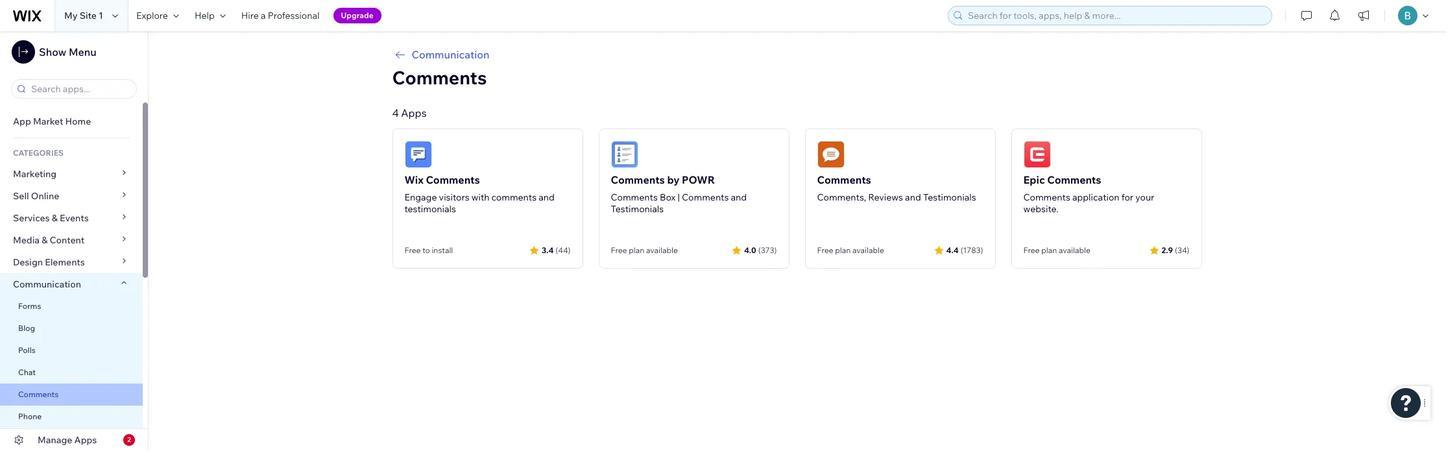 Task type: describe. For each thing, give the bounding box(es) containing it.
manage
[[38, 434, 72, 446]]

reviews
[[869, 191, 903, 203]]

services & events
[[13, 212, 89, 224]]

home
[[65, 116, 91, 127]]

marketing link
[[0, 163, 143, 185]]

comments comments, reviews and testimonials
[[817, 173, 977, 203]]

with
[[472, 191, 490, 203]]

plan for comments
[[1042, 245, 1057, 255]]

4.0
[[744, 245, 757, 255]]

engage
[[405, 191, 437, 203]]

comments left the box
[[611, 191, 658, 203]]

market
[[33, 116, 63, 127]]

2.9
[[1162, 245, 1174, 255]]

to
[[423, 245, 430, 255]]

comments inside wix comments engage visitors with comments and testimonials
[[426, 173, 480, 186]]

|
[[678, 191, 680, 203]]

chat
[[18, 367, 36, 377]]

comments down epic
[[1024, 191, 1071, 203]]

(1783)
[[961, 245, 984, 255]]

my
[[64, 10, 78, 21]]

testimonials inside comments by powr comments box | comments and testimonials
[[611, 203, 664, 215]]

comments
[[492, 191, 537, 203]]

your
[[1136, 191, 1155, 203]]

available for comments
[[1059, 245, 1091, 255]]

design
[[13, 256, 43, 268]]

epic
[[1024, 173, 1045, 186]]

chat link
[[0, 362, 143, 384]]

services
[[13, 212, 50, 224]]

sell online link
[[0, 185, 143, 207]]

professional
[[268, 10, 320, 21]]

& for events
[[52, 212, 58, 224]]

plan for reviews
[[835, 245, 851, 255]]

comments up "application"
[[1048, 173, 1102, 186]]

wix comments engage visitors with comments and testimonials
[[405, 173, 555, 215]]

polls
[[18, 345, 36, 355]]

categories
[[13, 148, 64, 158]]

3.4
[[542, 245, 554, 255]]

4 apps
[[392, 106, 427, 119]]

free for epic comments
[[1024, 245, 1040, 255]]

and inside comments comments, reviews and testimonials
[[905, 191, 921, 203]]

(44)
[[556, 245, 571, 255]]

available for reviews
[[853, 245, 885, 255]]

4
[[392, 106, 399, 119]]

3.4 (44)
[[542, 245, 571, 255]]

free plan available for powr
[[611, 245, 678, 255]]

1 horizontal spatial communication
[[412, 48, 490, 61]]

comments down the "comments by powr logo" at the top left of page
[[611, 173, 665, 186]]

app
[[13, 116, 31, 127]]

polls link
[[0, 339, 143, 362]]

1 vertical spatial communication link
[[0, 273, 143, 295]]

upgrade button
[[333, 8, 381, 23]]

free for comments by powr
[[611, 245, 627, 255]]

design elements
[[13, 256, 85, 268]]

epic comments logo image
[[1024, 141, 1051, 168]]

my site 1
[[64, 10, 103, 21]]

free for comments
[[817, 245, 834, 255]]

sidebar element
[[0, 31, 149, 451]]

communication inside sidebar element
[[13, 278, 83, 290]]

visitors
[[439, 191, 470, 203]]

4.4
[[947, 245, 959, 255]]

install
[[432, 245, 453, 255]]

forms link
[[0, 295, 143, 317]]

0 vertical spatial communication link
[[392, 47, 1202, 62]]

apps for manage apps
[[74, 434, 97, 446]]

and inside comments by powr comments box | comments and testimonials
[[731, 191, 747, 203]]

marketing
[[13, 168, 57, 180]]

and inside wix comments engage visitors with comments and testimonials
[[539, 191, 555, 203]]

hire
[[241, 10, 259, 21]]

(373)
[[759, 245, 777, 255]]

epic comments comments application for your website.
[[1024, 173, 1155, 215]]

free plan available for reviews
[[817, 245, 885, 255]]



Task type: locate. For each thing, give the bounding box(es) containing it.
events
[[60, 212, 89, 224]]

apps for 4 apps
[[401, 106, 427, 119]]

comments by powr logo image
[[611, 141, 638, 168]]

testimonials left |
[[611, 203, 664, 215]]

comments up comments, at the top
[[817, 173, 872, 186]]

0 horizontal spatial and
[[539, 191, 555, 203]]

0 vertical spatial apps
[[401, 106, 427, 119]]

1 horizontal spatial communication link
[[392, 47, 1202, 62]]

show menu button
[[12, 40, 96, 64]]

0 horizontal spatial plan
[[629, 245, 645, 255]]

available for powr
[[646, 245, 678, 255]]

a
[[261, 10, 266, 21]]

1
[[99, 10, 103, 21]]

hire a professional link
[[233, 0, 327, 31]]

available down the box
[[646, 245, 678, 255]]

testimonials
[[924, 191, 977, 203], [611, 203, 664, 215]]

phone
[[18, 412, 42, 421]]

for
[[1122, 191, 1134, 203]]

comments by powr comments box | comments and testimonials
[[611, 173, 747, 215]]

3 plan from the left
[[1042, 245, 1057, 255]]

free plan available
[[611, 245, 678, 255], [817, 245, 885, 255], [1024, 245, 1091, 255]]

website.
[[1024, 203, 1059, 215]]

0 horizontal spatial apps
[[74, 434, 97, 446]]

0 horizontal spatial communication
[[13, 278, 83, 290]]

Search apps... field
[[27, 80, 132, 98]]

free to install
[[405, 245, 453, 255]]

comments up the visitors
[[426, 173, 480, 186]]

comments logo image
[[817, 141, 845, 168]]

application
[[1073, 191, 1120, 203]]

& inside media & content link
[[42, 234, 48, 246]]

explore
[[136, 10, 168, 21]]

comments up phone
[[18, 389, 59, 399]]

free down website.
[[1024, 245, 1040, 255]]

3 free plan available from the left
[[1024, 245, 1091, 255]]

0 horizontal spatial testimonials
[[611, 203, 664, 215]]

3 available from the left
[[1059, 245, 1091, 255]]

4.4 (1783)
[[947, 245, 984, 255]]

wix
[[405, 173, 424, 186]]

2 plan from the left
[[835, 245, 851, 255]]

comments inside comments comments, reviews and testimonials
[[817, 173, 872, 186]]

4 free from the left
[[1024, 245, 1040, 255]]

1 horizontal spatial testimonials
[[924, 191, 977, 203]]

1 horizontal spatial and
[[731, 191, 747, 203]]

elements
[[45, 256, 85, 268]]

comments link
[[0, 384, 143, 406]]

comments inside sidebar element
[[18, 389, 59, 399]]

free down comments, at the top
[[817, 245, 834, 255]]

testimonials inside comments comments, reviews and testimonials
[[924, 191, 977, 203]]

testimonials up the 4.4
[[924, 191, 977, 203]]

comments down powr
[[682, 191, 729, 203]]

blog link
[[0, 317, 143, 339]]

hire a professional
[[241, 10, 320, 21]]

phone link
[[0, 406, 143, 428]]

free for wix comments
[[405, 245, 421, 255]]

free plan available down the box
[[611, 245, 678, 255]]

free plan available down website.
[[1024, 245, 1091, 255]]

wix comments logo image
[[405, 141, 432, 168]]

and up 4.0
[[731, 191, 747, 203]]

2 horizontal spatial and
[[905, 191, 921, 203]]

media & content link
[[0, 229, 143, 251]]

2 horizontal spatial available
[[1059, 245, 1091, 255]]

media
[[13, 234, 40, 246]]

1 horizontal spatial apps
[[401, 106, 427, 119]]

upgrade
[[341, 10, 374, 20]]

available down reviews
[[853, 245, 885, 255]]

2 free plan available from the left
[[817, 245, 885, 255]]

Search for tools, apps, help & more... field
[[964, 6, 1268, 25]]

2 and from the left
[[731, 191, 747, 203]]

comments,
[[817, 191, 867, 203]]

2 available from the left
[[853, 245, 885, 255]]

site
[[80, 10, 97, 21]]

communication link
[[392, 47, 1202, 62], [0, 273, 143, 295]]

& right media
[[42, 234, 48, 246]]

show menu
[[39, 45, 96, 58]]

1 free plan available from the left
[[611, 245, 678, 255]]

show
[[39, 45, 66, 58]]

1 vertical spatial apps
[[74, 434, 97, 446]]

1 horizontal spatial available
[[853, 245, 885, 255]]

2
[[127, 436, 131, 444]]

(34)
[[1175, 245, 1190, 255]]

apps
[[401, 106, 427, 119], [74, 434, 97, 446]]

apps right 4
[[401, 106, 427, 119]]

0 horizontal spatial free plan available
[[611, 245, 678, 255]]

forms
[[18, 301, 41, 311]]

box
[[660, 191, 676, 203]]

2 horizontal spatial free plan available
[[1024, 245, 1091, 255]]

apps inside sidebar element
[[74, 434, 97, 446]]

1 horizontal spatial free plan available
[[817, 245, 885, 255]]

powr
[[682, 173, 715, 186]]

1 horizontal spatial &
[[52, 212, 58, 224]]

&
[[52, 212, 58, 224], [42, 234, 48, 246]]

1 and from the left
[[539, 191, 555, 203]]

1 available from the left
[[646, 245, 678, 255]]

and
[[539, 191, 555, 203], [731, 191, 747, 203], [905, 191, 921, 203]]

3 and from the left
[[905, 191, 921, 203]]

1 free from the left
[[405, 245, 421, 255]]

0 vertical spatial &
[[52, 212, 58, 224]]

0 horizontal spatial communication link
[[0, 273, 143, 295]]

testimonials
[[405, 203, 456, 215]]

free plan available for comments
[[1024, 245, 1091, 255]]

plan
[[629, 245, 645, 255], [835, 245, 851, 255], [1042, 245, 1057, 255]]

services & events link
[[0, 207, 143, 229]]

help button
[[187, 0, 233, 31]]

comments
[[392, 66, 487, 89], [426, 173, 480, 186], [611, 173, 665, 186], [817, 173, 872, 186], [1048, 173, 1102, 186], [611, 191, 658, 203], [682, 191, 729, 203], [1024, 191, 1071, 203], [18, 389, 59, 399]]

free
[[405, 245, 421, 255], [611, 245, 627, 255], [817, 245, 834, 255], [1024, 245, 1040, 255]]

and right reviews
[[905, 191, 921, 203]]

free left to
[[405, 245, 421, 255]]

available
[[646, 245, 678, 255], [853, 245, 885, 255], [1059, 245, 1091, 255]]

1 horizontal spatial plan
[[835, 245, 851, 255]]

manage apps
[[38, 434, 97, 446]]

apps down phone link
[[74, 434, 97, 446]]

2 horizontal spatial plan
[[1042, 245, 1057, 255]]

1 vertical spatial &
[[42, 234, 48, 246]]

sell online
[[13, 190, 59, 202]]

help
[[195, 10, 215, 21]]

& left events
[[52, 212, 58, 224]]

blog
[[18, 323, 35, 333]]

& inside the services & events link
[[52, 212, 58, 224]]

app market home link
[[0, 110, 143, 132]]

online
[[31, 190, 59, 202]]

free right (44)
[[611, 245, 627, 255]]

available down "application"
[[1059, 245, 1091, 255]]

sell
[[13, 190, 29, 202]]

1 plan from the left
[[629, 245, 645, 255]]

by
[[668, 173, 680, 186]]

1 vertical spatial communication
[[13, 278, 83, 290]]

2 free from the left
[[611, 245, 627, 255]]

comments up 4 apps
[[392, 66, 487, 89]]

free plan available down comments, at the top
[[817, 245, 885, 255]]

app market home
[[13, 116, 91, 127]]

design elements link
[[0, 251, 143, 273]]

plan for powr
[[629, 245, 645, 255]]

2.9 (34)
[[1162, 245, 1190, 255]]

0 vertical spatial communication
[[412, 48, 490, 61]]

and right the comments
[[539, 191, 555, 203]]

4.0 (373)
[[744, 245, 777, 255]]

3 free from the left
[[817, 245, 834, 255]]

menu
[[69, 45, 96, 58]]

& for content
[[42, 234, 48, 246]]

0 horizontal spatial available
[[646, 245, 678, 255]]

media & content
[[13, 234, 85, 246]]

0 horizontal spatial &
[[42, 234, 48, 246]]

content
[[50, 234, 85, 246]]



Task type: vqa. For each thing, say whether or not it's contained in the screenshot.
Sale
no



